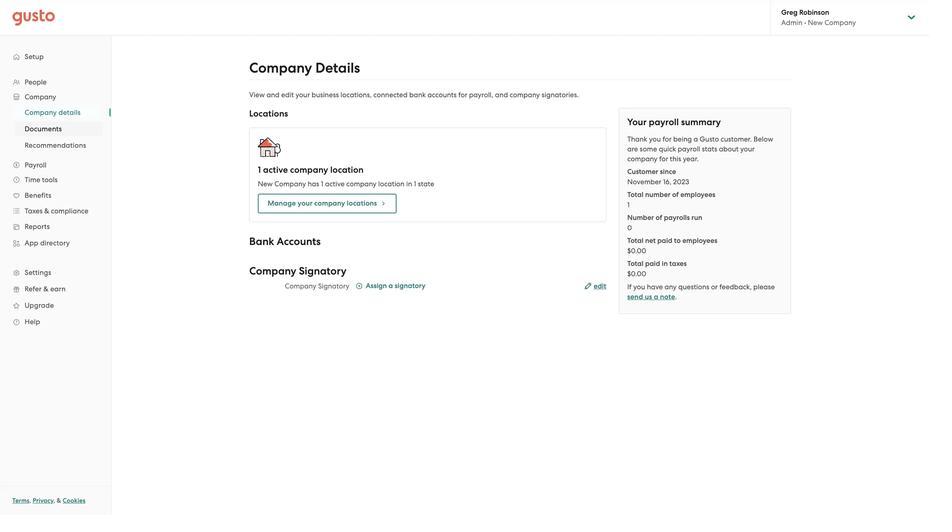 Task type: describe. For each thing, give the bounding box(es) containing it.
payroll inside thank you for being a gusto customer. below are some quick payroll stats about your company for this year.
[[678, 145, 701, 153]]

time tools
[[25, 176, 58, 184]]

help
[[25, 318, 40, 326]]

home image
[[12, 9, 55, 26]]

2 vertical spatial &
[[57, 498, 61, 505]]

details
[[316, 60, 360, 76]]

in inside total paid in taxes $0.00
[[662, 260, 668, 268]]

refer & earn
[[25, 285, 66, 293]]

setup
[[25, 53, 44, 61]]

details
[[59, 108, 81, 117]]

if
[[628, 283, 632, 291]]

to
[[675, 237, 681, 245]]

employees inside total number of employees 1 number of payrolls run 0
[[681, 191, 716, 199]]

new inside "greg robinson admin • new company"
[[809, 18, 824, 27]]

quick
[[659, 145, 677, 153]]

your
[[628, 117, 647, 128]]

company details
[[25, 108, 81, 117]]

people button
[[8, 75, 103, 90]]

0 vertical spatial your
[[296, 91, 310, 99]]

greg
[[782, 8, 798, 17]]

assign
[[366, 282, 387, 291]]

number
[[646, 191, 671, 199]]

accounts
[[277, 235, 321, 248]]

feedback,
[[720, 283, 752, 291]]

net
[[646, 237, 656, 245]]

admin
[[782, 18, 803, 27]]

$0.00 inside total net paid to employees $0.00
[[628, 247, 647, 255]]

customer
[[628, 168, 659, 176]]

total for paid
[[628, 260, 644, 268]]

.
[[676, 293, 678, 301]]

time tools button
[[8, 173, 103, 187]]

& for compliance
[[44, 207, 49, 215]]

total number of employees 1 number of payrolls run 0
[[628, 191, 716, 232]]

list containing people
[[0, 75, 111, 330]]

paid inside total paid in taxes $0.00
[[646, 260, 661, 268]]

0 horizontal spatial active
[[263, 165, 288, 175]]

manage
[[268, 199, 296, 208]]

bank accounts
[[249, 235, 321, 248]]

reports
[[25, 223, 50, 231]]

manage your company locations
[[268, 199, 377, 208]]

a inside thank you for being a gusto customer. below are some quick payroll stats about your company for this year.
[[694, 135, 699, 143]]

since
[[661, 168, 677, 176]]

time
[[25, 176, 40, 184]]

company inside thank you for being a gusto customer. below are some quick payroll stats about your company for this year.
[[628, 155, 658, 163]]

signatories.
[[542, 91, 579, 99]]

view and edit your business locations, connected bank accounts for payroll, and company signatories.
[[249, 91, 579, 99]]

company down has
[[315, 199, 345, 208]]

2 and from the left
[[496, 91, 508, 99]]

business
[[312, 91, 339, 99]]

& for earn
[[43, 285, 49, 293]]

settings
[[25, 269, 51, 277]]

setup link
[[8, 49, 103, 64]]

company inside company dropdown button
[[25, 93, 56, 101]]

locations
[[347, 199, 377, 208]]

earn
[[50, 285, 66, 293]]

app directory
[[25, 239, 70, 247]]

total paid in taxes $0.00
[[628, 260, 687, 278]]

1 active company location
[[258, 165, 364, 175]]

about
[[720, 145, 739, 153]]

1 horizontal spatial of
[[673, 191, 679, 199]]

employees inside total net paid to employees $0.00
[[683, 237, 718, 245]]

or
[[712, 283, 718, 291]]

company details
[[249, 60, 360, 76]]

note
[[661, 293, 676, 302]]

company up has
[[290, 165, 328, 175]]

total for net
[[628, 237, 644, 245]]

company button
[[8, 90, 103, 104]]

1 inside total number of employees 1 number of payrolls run 0
[[628, 201, 630, 209]]

documents
[[25, 125, 62, 133]]

customer.
[[721, 135, 753, 143]]

summary
[[682, 117, 722, 128]]

1 vertical spatial company signatory
[[285, 282, 350, 291]]

are
[[628, 145, 639, 153]]

locations,
[[341, 91, 372, 99]]

connected
[[374, 91, 408, 99]]

manage your company locations link
[[258, 194, 397, 214]]

company inside company details link
[[25, 108, 57, 117]]

locations
[[249, 108, 288, 119]]

•
[[805, 18, 807, 27]]

signatory
[[395, 282, 426, 291]]

assign a signatory
[[366, 282, 426, 291]]

16,
[[664, 178, 672, 186]]

has
[[308, 180, 319, 188]]

questions
[[679, 283, 710, 291]]

view
[[249, 91, 265, 99]]

recommendations
[[25, 141, 86, 150]]

a inside if you have any questions or feedback, please send us a note .
[[654, 293, 659, 302]]

company left signatories.
[[510, 91, 540, 99]]

terms , privacy , & cookies
[[12, 498, 86, 505]]

taxes & compliance
[[25, 207, 89, 215]]

1 vertical spatial new
[[258, 180, 273, 188]]



Task type: vqa. For each thing, say whether or not it's contained in the screenshot.
timeline
no



Task type: locate. For each thing, give the bounding box(es) containing it.
0 vertical spatial signatory
[[299, 265, 347, 278]]

for down quick
[[660, 155, 669, 163]]

for up quick
[[663, 135, 672, 143]]

$0.00 inside total paid in taxes $0.00
[[628, 270, 647, 278]]

payroll button
[[8, 158, 103, 173]]

new company has 1 active company location in 1 state
[[258, 180, 435, 188]]

, left cookies button
[[53, 498, 55, 505]]

a right us
[[654, 293, 659, 302]]

thank
[[628, 135, 648, 143]]

0 horizontal spatial of
[[656, 214, 663, 222]]

2 vertical spatial total
[[628, 260, 644, 268]]

list containing customer since
[[628, 167, 783, 279]]

of down 2023
[[673, 191, 679, 199]]

1
[[258, 165, 261, 175], [321, 180, 324, 188], [414, 180, 417, 188], [628, 201, 630, 209]]

active
[[263, 165, 288, 175], [325, 180, 345, 188]]

customer since november 16, 2023
[[628, 168, 690, 186]]

payroll,
[[470, 91, 494, 99]]

in left state
[[407, 180, 413, 188]]

2 vertical spatial a
[[654, 293, 659, 302]]

1 horizontal spatial location
[[379, 180, 405, 188]]

1 vertical spatial total
[[628, 237, 644, 245]]

edit inside button
[[594, 282, 607, 291]]

some
[[640, 145, 658, 153]]

2 $0.00 from the top
[[628, 270, 647, 278]]

0 vertical spatial you
[[650, 135, 661, 143]]

1 vertical spatial a
[[389, 282, 393, 291]]

your left business
[[296, 91, 310, 99]]

&
[[44, 207, 49, 215], [43, 285, 49, 293], [57, 498, 61, 505]]

app
[[25, 239, 38, 247]]

company inside "greg robinson admin • new company"
[[825, 18, 857, 27]]

total inside total net paid to employees $0.00
[[628, 237, 644, 245]]

edit button
[[585, 282, 607, 292]]

& left cookies
[[57, 498, 61, 505]]

your down customer.
[[741, 145, 755, 153]]

your down has
[[298, 199, 313, 208]]

benefits
[[25, 191, 51, 200]]

number
[[628, 214, 655, 222]]

1 vertical spatial of
[[656, 214, 663, 222]]

employees
[[681, 191, 716, 199], [683, 237, 718, 245]]

gusto
[[700, 135, 720, 143]]

company signatory
[[249, 265, 347, 278], [285, 282, 350, 291]]

new down robinson
[[809, 18, 824, 27]]

greg robinson admin • new company
[[782, 8, 857, 27]]

0 vertical spatial in
[[407, 180, 413, 188]]

0 horizontal spatial edit
[[281, 91, 294, 99]]

you for us
[[634, 283, 646, 291]]

employees down 2023
[[681, 191, 716, 199]]

0 vertical spatial active
[[263, 165, 288, 175]]

refer
[[25, 285, 42, 293]]

payroll up being
[[649, 117, 680, 128]]

1 vertical spatial for
[[663, 135, 672, 143]]

of
[[673, 191, 679, 199], [656, 214, 663, 222]]

bank
[[249, 235, 274, 248]]

total up if
[[628, 260, 644, 268]]

1 vertical spatial in
[[662, 260, 668, 268]]

2 vertical spatial for
[[660, 155, 669, 163]]

3 total from the top
[[628, 260, 644, 268]]

1 vertical spatial employees
[[683, 237, 718, 245]]

your payroll summary
[[628, 117, 722, 128]]

1 horizontal spatial in
[[662, 260, 668, 268]]

1 vertical spatial you
[[634, 283, 646, 291]]

stats
[[703, 145, 718, 153]]

company
[[510, 91, 540, 99], [628, 155, 658, 163], [290, 165, 328, 175], [347, 180, 377, 188], [315, 199, 345, 208]]

privacy link
[[33, 498, 53, 505]]

tools
[[42, 176, 58, 184]]

total for number
[[628, 191, 644, 199]]

payroll
[[25, 161, 47, 169]]

0 vertical spatial a
[[694, 135, 699, 143]]

payrolls
[[665, 214, 690, 222]]

0 vertical spatial &
[[44, 207, 49, 215]]

total inside total number of employees 1 number of payrolls run 0
[[628, 191, 644, 199]]

list containing company details
[[0, 104, 111, 154]]

$0.00 up if
[[628, 270, 647, 278]]

you inside if you have any questions or feedback, please send us a note .
[[634, 283, 646, 291]]

1 vertical spatial location
[[379, 180, 405, 188]]

paid down net
[[646, 260, 661, 268]]

1 vertical spatial edit
[[594, 282, 607, 291]]

1 horizontal spatial new
[[809, 18, 824, 27]]

1 vertical spatial your
[[741, 145, 755, 153]]

total
[[628, 191, 644, 199], [628, 237, 644, 245], [628, 260, 644, 268]]

total down 0
[[628, 237, 644, 245]]

edit up the locations
[[281, 91, 294, 99]]

reports link
[[8, 219, 103, 234]]

location left state
[[379, 180, 405, 188]]

1 and from the left
[[267, 91, 280, 99]]

0 vertical spatial payroll
[[649, 117, 680, 128]]

1 horizontal spatial a
[[654, 293, 659, 302]]

you up some
[[650, 135, 661, 143]]

0 vertical spatial paid
[[658, 237, 673, 245]]

0 vertical spatial of
[[673, 191, 679, 199]]

1 vertical spatial &
[[43, 285, 49, 293]]

paid inside total net paid to employees $0.00
[[658, 237, 673, 245]]

and right payroll, on the top
[[496, 91, 508, 99]]

1 horizontal spatial edit
[[594, 282, 607, 291]]

1 vertical spatial paid
[[646, 260, 661, 268]]

employees right to
[[683, 237, 718, 245]]

people
[[25, 78, 47, 86]]

1 vertical spatial active
[[325, 180, 345, 188]]

0 horizontal spatial and
[[267, 91, 280, 99]]

being
[[674, 135, 693, 143]]

directory
[[40, 239, 70, 247]]

robinson
[[800, 8, 830, 17]]

location
[[331, 165, 364, 175], [379, 180, 405, 188]]

state
[[418, 180, 435, 188]]

1 $0.00 from the top
[[628, 247, 647, 255]]

new up "manage"
[[258, 180, 273, 188]]

1 horizontal spatial and
[[496, 91, 508, 99]]

module__icon___go7vc image
[[356, 283, 363, 290]]

in left "taxes"
[[662, 260, 668, 268]]

& right taxes
[[44, 207, 49, 215]]

please
[[754, 283, 776, 291]]

you right if
[[634, 283, 646, 291]]

app directory link
[[8, 236, 103, 251]]

0 horizontal spatial ,
[[29, 498, 31, 505]]

assign a signatory button
[[356, 281, 426, 293]]

privacy
[[33, 498, 53, 505]]

a
[[694, 135, 699, 143], [389, 282, 393, 291], [654, 293, 659, 302]]

active up manage your company locations link
[[325, 180, 345, 188]]

for
[[459, 91, 468, 99], [663, 135, 672, 143], [660, 155, 669, 163]]

accounts
[[428, 91, 457, 99]]

you for some
[[650, 135, 661, 143]]

2 , from the left
[[53, 498, 55, 505]]

1 horizontal spatial you
[[650, 135, 661, 143]]

list
[[0, 75, 111, 330], [0, 104, 111, 154], [628, 167, 783, 279]]

this
[[671, 155, 682, 163]]

, left privacy link
[[29, 498, 31, 505]]

run
[[692, 214, 703, 222]]

your
[[296, 91, 310, 99], [741, 145, 755, 153], [298, 199, 313, 208]]

active up "manage"
[[263, 165, 288, 175]]

for left payroll, on the top
[[459, 91, 468, 99]]

0 horizontal spatial a
[[389, 282, 393, 291]]

& left 'earn'
[[43, 285, 49, 293]]

a inside button
[[389, 282, 393, 291]]

terms
[[12, 498, 29, 505]]

1 vertical spatial $0.00
[[628, 270, 647, 278]]

2 vertical spatial your
[[298, 199, 313, 208]]

november
[[628, 178, 662, 186]]

0 horizontal spatial location
[[331, 165, 364, 175]]

1 vertical spatial payroll
[[678, 145, 701, 153]]

1 horizontal spatial active
[[325, 180, 345, 188]]

0 horizontal spatial in
[[407, 180, 413, 188]]

have
[[647, 283, 663, 291]]

total inside total paid in taxes $0.00
[[628, 260, 644, 268]]

upgrade link
[[8, 298, 103, 313]]

benefits link
[[8, 188, 103, 203]]

0 vertical spatial employees
[[681, 191, 716, 199]]

0 vertical spatial company signatory
[[249, 265, 347, 278]]

1 total from the top
[[628, 191, 644, 199]]

terms link
[[12, 498, 29, 505]]

thank you for being a gusto customer. below are some quick payroll stats about your company for this year.
[[628, 135, 774, 163]]

0 vertical spatial $0.00
[[628, 247, 647, 255]]

2 total from the top
[[628, 237, 644, 245]]

total net paid to employees $0.00
[[628, 237, 718, 255]]

0 vertical spatial location
[[331, 165, 364, 175]]

0 horizontal spatial new
[[258, 180, 273, 188]]

signatory down accounts
[[299, 265, 347, 278]]

company details link
[[15, 105, 103, 120]]

cookies button
[[63, 496, 86, 506]]

0 vertical spatial for
[[459, 91, 468, 99]]

1 vertical spatial signatory
[[318, 282, 350, 291]]

location up new company has 1 active company location in 1 state on the left
[[331, 165, 364, 175]]

$0.00
[[628, 247, 647, 255], [628, 270, 647, 278]]

a right the assign
[[389, 282, 393, 291]]

total down november
[[628, 191, 644, 199]]

company down some
[[628, 155, 658, 163]]

0 horizontal spatial you
[[634, 283, 646, 291]]

taxes
[[25, 207, 43, 215]]

& inside dropdown button
[[44, 207, 49, 215]]

2023
[[674, 178, 690, 186]]

0 vertical spatial total
[[628, 191, 644, 199]]

0
[[628, 224, 633, 232]]

$0.00 down net
[[628, 247, 647, 255]]

recommendations link
[[15, 138, 103, 153]]

edit
[[281, 91, 294, 99], [594, 282, 607, 291]]

edit left if
[[594, 282, 607, 291]]

bank
[[410, 91, 426, 99]]

compliance
[[51, 207, 89, 215]]

0 vertical spatial edit
[[281, 91, 294, 99]]

1 , from the left
[[29, 498, 31, 505]]

of left payrolls
[[656, 214, 663, 222]]

gusto navigation element
[[0, 35, 111, 344]]

company up locations
[[347, 180, 377, 188]]

paid left to
[[658, 237, 673, 245]]

documents link
[[15, 122, 103, 136]]

taxes & compliance button
[[8, 204, 103, 219]]

a right being
[[694, 135, 699, 143]]

1 horizontal spatial ,
[[53, 498, 55, 505]]

your inside thank you for being a gusto customer. below are some quick payroll stats about your company for this year.
[[741, 145, 755, 153]]

taxes
[[670, 260, 687, 268]]

and right view in the left of the page
[[267, 91, 280, 99]]

signatory left module__icon___go7vc
[[318, 282, 350, 291]]

2 horizontal spatial a
[[694, 135, 699, 143]]

send us a note link
[[628, 293, 676, 302]]

payroll up year.
[[678, 145, 701, 153]]

refer & earn link
[[8, 282, 103, 297]]

0 vertical spatial new
[[809, 18, 824, 27]]

you inside thank you for being a gusto customer. below are some quick payroll stats about your company for this year.
[[650, 135, 661, 143]]

help link
[[8, 315, 103, 330]]



